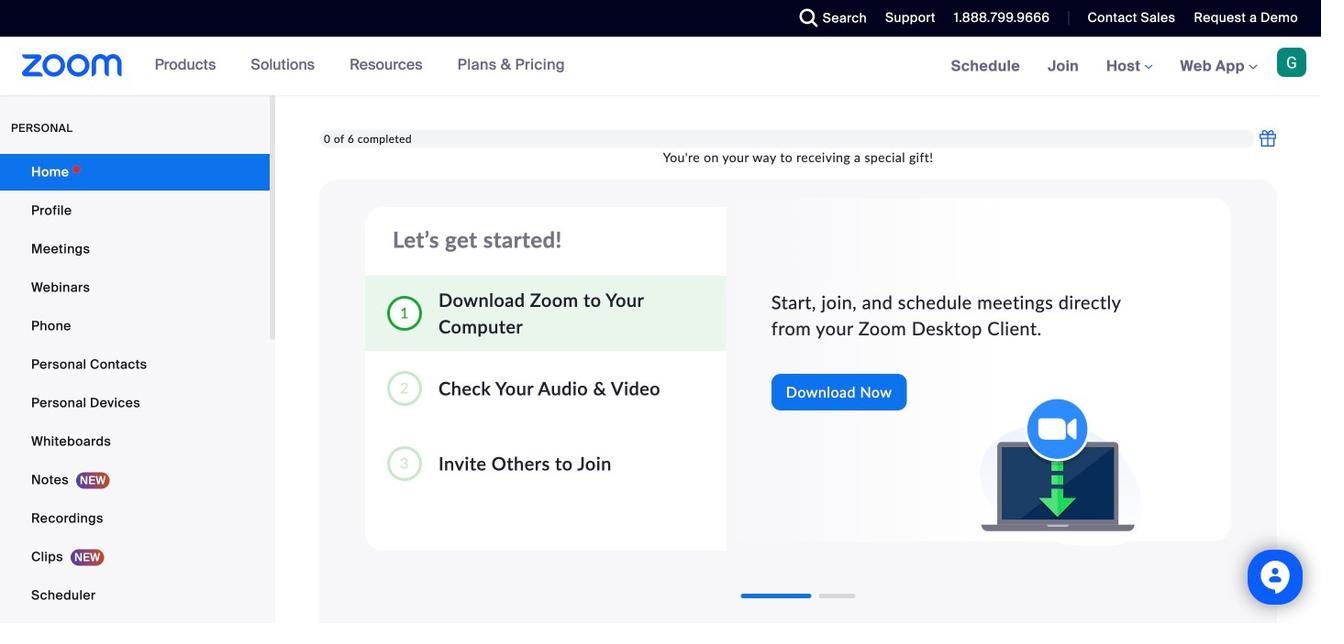 Task type: vqa. For each thing, say whether or not it's contained in the screenshot.
right plans & pricing
no



Task type: locate. For each thing, give the bounding box(es) containing it.
zoom logo image
[[22, 54, 123, 77]]

banner
[[0, 37, 1321, 97]]

profile picture image
[[1277, 48, 1306, 77]]



Task type: describe. For each thing, give the bounding box(es) containing it.
product information navigation
[[141, 37, 579, 95]]

personal menu menu
[[0, 154, 270, 624]]

meetings navigation
[[937, 37, 1321, 97]]



